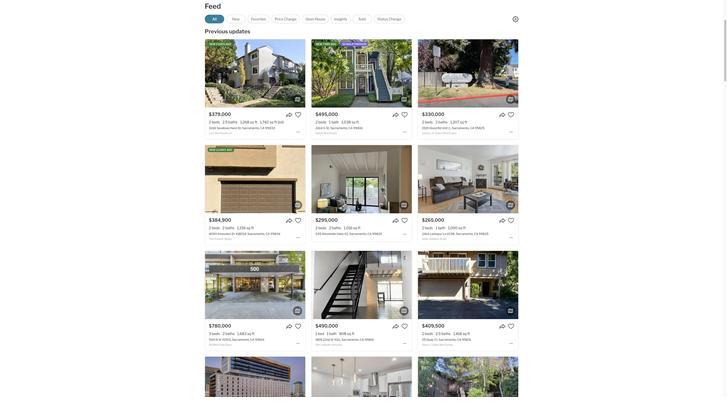 Task type: describe. For each thing, give the bounding box(es) containing it.
3 photo of 500 j st #1501, sacramento, ca 95814 image from the left
[[305, 357, 406, 397]]

gold
[[219, 343, 225, 346]]

beds for $409,500
[[425, 332, 433, 336]]

#2,
[[345, 232, 349, 236]]

favorite button checkbox for $780,000
[[295, 323, 301, 330]]

2 up 1519
[[422, 120, 424, 124]]

sq for $490,000
[[347, 332, 351, 336]]

3 photo of 3146 swallows nest dr, sacramento, ca 95833 image from the left
[[305, 39, 406, 108]]

95816 inside 2414 g st, sacramento, ca 95816 guide real estate
[[354, 126, 363, 130]]

1,268
[[240, 120, 249, 124]]

3 photo of 1519 hood rd unit c, sacramento, ca 95825 image from the left
[[519, 39, 619, 108]]

ct,
[[435, 338, 438, 342]]

sq for $295,000
[[353, 226, 357, 230]]

ca for 500 n st #1501, sacramento, ca 95814 re/max gold davis
[[250, 338, 255, 342]]

hrs
[[325, 43, 330, 46]]

22nd
[[323, 338, 330, 342]]

bed
[[318, 332, 324, 336]]

beds for $384,900
[[212, 226, 220, 230]]

1 photo of 2414 larkspur ln #238, sacramento, ca 95825 image from the left
[[318, 145, 418, 213]]

1 photo of 975 fulton ave #486, sacramento, ca 95825 image from the left
[[318, 357, 418, 397]]

1519 hood rd unit c, sacramento, ca 95825 century 21 select real estate
[[422, 126, 485, 135]]

sacramento, for 2414 larkspur ln #238, sacramento, ca 95825 keller williams realty
[[456, 232, 474, 236]]

$495,000
[[316, 112, 338, 117]]

21
[[432, 132, 435, 135]]

williams
[[429, 238, 439, 241]]

2 photo of 4000 innovator dr #18104, sacramento, ca 95834 image from the left
[[205, 145, 305, 213]]

insights
[[334, 17, 347, 21]]

ft left (lot)
[[274, 120, 277, 124]]

favorite button checkbox for $330,000
[[508, 112, 515, 118]]

95816 inside 1818 22nd st #111, sacramento, ca 95816 norcal realty services
[[365, 338, 374, 342]]

2414 g st, sacramento, ca 95816 guide real estate
[[316, 126, 363, 135]]

new for $495,000
[[316, 43, 322, 46]]

ca for 2414 larkspur ln #238, sacramento, ca 95825 keller williams realty
[[474, 232, 478, 236]]

ft for $495,000
[[356, 120, 359, 124]]

sacramento, for 1818 22nd st #111, sacramento, ca 95816 norcal realty services
[[342, 338, 359, 342]]

2 beds for $379,000
[[209, 120, 220, 124]]

previous
[[205, 28, 228, 35]]

500
[[209, 338, 215, 342]]

2 beds for $384,900
[[209, 226, 220, 230]]

ft for $379,000
[[255, 120, 257, 124]]

1 photo of 2414 g st, sacramento, ca 95816 image from the left
[[211, 39, 312, 108]]

2 photo of 1818 22nd st #111, sacramento, ca 95816 image from the left
[[312, 251, 412, 319]]

real inside 2414 g st, sacramento, ca 95816 guide real estate
[[324, 132, 329, 135]]

2 up 3146 in the left top of the page
[[209, 120, 211, 124]]

2 beds for $265,000
[[422, 226, 433, 230]]

1 for $490,000
[[327, 332, 329, 336]]

2414 for $265,000
[[422, 232, 429, 236]]

real inside 3146 swallows nest dr, sacramento, ca 95833 lyon real estate lp
[[215, 132, 220, 135]]

sq for $265,000
[[459, 226, 463, 230]]

1,000 sq ft
[[448, 226, 466, 230]]

2 beds for $495,000
[[316, 120, 326, 124]]

2 photo of 500 n st #1501, sacramento, ca 95814 image from the left
[[205, 251, 305, 319]]

baths for $409,500
[[442, 332, 451, 336]]

2 up woodside
[[329, 226, 331, 230]]

sq for $409,500
[[463, 332, 467, 336]]

sacramento, inside 2414 g st, sacramento, ca 95816 guide real estate
[[330, 126, 348, 130]]

estate inside 1519 hood rd unit c, sacramento, ca 95825 century 21 select real estate
[[449, 132, 456, 135]]

realty inside 1818 22nd st #111, sacramento, ca 95816 norcal realty services
[[324, 343, 332, 346]]

4000
[[209, 232, 217, 236]]

3 photo of 2414 larkspur ln #238, sacramento, ca 95825 image from the left
[[519, 145, 619, 213]]

Sold radio
[[353, 15, 372, 23]]

swallows
[[217, 126, 230, 130]]

woodside
[[322, 232, 336, 236]]

1 photo of 178 log pond, sacramento, ca 95818 image from the left
[[211, 357, 312, 397]]

new for $379,000
[[210, 43, 216, 46]]

1 for $265,000
[[436, 226, 437, 230]]

beds for $495,000
[[318, 120, 326, 124]]

favorite button checkbox for $490,000
[[402, 323, 408, 330]]

nest
[[231, 126, 237, 130]]

jason
[[422, 343, 429, 346]]

estate inside 25 quay ct, sacramento, ca 95831 jason j. collins real estate
[[446, 343, 453, 346]]

ca inside 1519 hood rd unit c, sacramento, ca 95825 century 21 select real estate
[[470, 126, 475, 130]]

ca for 4000 innovator dr #18104, sacramento, ca 95834 tsg premier realty
[[266, 232, 270, 236]]

(lot)
[[278, 120, 284, 124]]

Insights radio
[[331, 15, 351, 23]]

status
[[378, 17, 388, 21]]

2 up 535 at the left of page
[[316, 226, 318, 230]]

95833
[[265, 126, 275, 130]]

j.
[[429, 343, 431, 346]]

ca inside 25 quay ct, sacramento, ca 95831 jason j. collins real estate
[[457, 338, 462, 342]]

ft for $295,000
[[358, 226, 361, 230]]

favorite button image for $409,500
[[508, 323, 515, 330]]

baths for $780,000
[[226, 332, 235, 336]]

norcal
[[316, 343, 324, 346]]

5
[[216, 43, 218, 46]]

#111,
[[334, 338, 341, 342]]

7
[[323, 43, 324, 46]]

g
[[323, 126, 326, 130]]

808
[[339, 332, 347, 336]]

$384,900
[[209, 218, 231, 223]]

Status Change radio
[[374, 15, 405, 23]]

1 photo of 3146 swallows nest dr, sacramento, ca 95833 image from the left
[[105, 39, 205, 108]]

25 quay ct, sacramento, ca 95831 jason j. collins real estate
[[422, 338, 471, 346]]

favorite button image for $265,000
[[508, 217, 515, 224]]

808 sq ft
[[339, 332, 355, 336]]

2 up 4000
[[209, 226, 211, 230]]

services
[[332, 343, 342, 346]]

bath for $495,000
[[332, 120, 339, 124]]

1,207
[[451, 120, 460, 124]]

sq for $379,000
[[250, 120, 254, 124]]

house
[[315, 17, 326, 21]]

1519
[[422, 126, 429, 130]]

real inside 1519 hood rd unit c, sacramento, ca 95825 century 21 select real estate
[[443, 132, 448, 135]]

2 beds for $295,000
[[316, 226, 326, 230]]

2 baths for $780,000
[[223, 332, 235, 336]]

2 baths for $295,000
[[329, 226, 341, 230]]

beds for $265,000
[[425, 226, 433, 230]]

#1501,
[[222, 338, 231, 342]]

premier
[[215, 238, 224, 241]]

keller
[[422, 238, 429, 241]]

option group containing all
[[205, 15, 405, 23]]

1 for $495,000
[[329, 120, 331, 124]]

1,038 sq ft
[[342, 120, 359, 124]]

new 5 days ago
[[210, 43, 231, 46]]

$295,000
[[316, 218, 338, 223]]

beds for $780,000
[[212, 332, 220, 336]]

open
[[305, 17, 314, 21]]

2 photo of 178 log pond, sacramento, ca 95818 image from the left
[[312, 357, 412, 397]]

New radio
[[226, 15, 246, 23]]

1,683
[[237, 332, 247, 336]]

st,
[[326, 126, 330, 130]]

favorite button checkbox for $495,000
[[402, 112, 408, 118]]

1 photo of 25 quay ct, sacramento, ca 95831 image from the left
[[318, 251, 418, 319]]

3 photo of 500 n st #1501, sacramento, ca 95814 image from the left
[[305, 251, 406, 319]]

sq for $384,900
[[247, 226, 251, 230]]

2 up "guide" on the left top
[[316, 120, 318, 124]]

1 photo of 1818 22nd st #111, sacramento, ca 95816 image from the left
[[211, 251, 312, 319]]

535
[[316, 232, 321, 236]]

beds for $379,000
[[212, 120, 220, 124]]

2 baths for $384,900
[[223, 226, 235, 230]]

2.5 for $409,500
[[436, 332, 441, 336]]

1,418
[[454, 332, 462, 336]]

c,
[[449, 126, 451, 130]]

ca for 1818 22nd st #111, sacramento, ca 95816 norcal realty services
[[360, 338, 364, 342]]

favorite button checkbox for $295,000
[[402, 217, 408, 224]]

1,156
[[237, 226, 246, 230]]

estate inside 2414 g st, sacramento, ca 95816 guide real estate
[[330, 132, 337, 135]]

real inside 25 quay ct, sacramento, ca 95831 jason j. collins real estate
[[440, 343, 445, 346]]

95831
[[462, 338, 471, 342]]

favorite button image for $295,000
[[402, 217, 408, 224]]

25
[[422, 338, 426, 342]]

2 photo of 500 j st #1501, sacramento, ca 95814 image from the left
[[205, 357, 305, 397]]

1,016
[[344, 226, 353, 230]]

sacramento, for 500 n st #1501, sacramento, ca 95814 re/max gold davis
[[232, 338, 250, 342]]

2 up the "25"
[[422, 332, 424, 336]]

re/max
[[209, 343, 219, 346]]

dr
[[232, 232, 235, 236]]

st for $490,000
[[331, 338, 334, 342]]

realty for $384,900
[[224, 238, 232, 241]]

beds for $330,000
[[425, 120, 433, 124]]

3
[[209, 332, 211, 336]]

1 photo of 535 woodside oaks #2, sacramento, ca 95825 image from the left
[[211, 145, 312, 213]]

3 photo of 975 fulton ave #486, sacramento, ca 95825 image from the left
[[519, 357, 619, 397]]

tsg
[[209, 238, 214, 241]]

favorite button image for $384,900
[[295, 217, 301, 224]]

bath for $265,000
[[438, 226, 446, 230]]

3 photo of 25 quay ct, sacramento, ca 95831 image from the left
[[519, 251, 619, 319]]

1 photo of 500 j st #1501, sacramento, ca 95814 image from the left
[[105, 357, 205, 397]]

baths for $384,900
[[225, 226, 235, 230]]

2 up #1501,
[[223, 332, 225, 336]]

davis
[[225, 343, 232, 346]]



Task type: locate. For each thing, give the bounding box(es) containing it.
ft right 1,683
[[252, 332, 255, 336]]

sacramento, for 3146 swallows nest dr, sacramento, ca 95833 lyon real estate lp
[[242, 126, 260, 130]]

2 beds up 1519
[[422, 120, 433, 124]]

1 vertical spatial 2.5 baths
[[436, 332, 451, 336]]

sq for $780,000
[[247, 332, 251, 336]]

1 bath up st,
[[329, 120, 339, 124]]

0 horizontal spatial st
[[219, 338, 222, 342]]

sq for $495,000
[[352, 120, 356, 124]]

1 bath for $265,000
[[436, 226, 446, 230]]

2 beds up 4000
[[209, 226, 220, 230]]

rd
[[438, 126, 442, 130]]

0 vertical spatial bath
[[332, 120, 339, 124]]

days
[[218, 43, 225, 46], [220, 148, 226, 151]]

ft up 95831
[[468, 332, 470, 336]]

2 photo of 2414 g st, sacramento, ca 95816 image from the left
[[312, 39, 412, 108]]

ft right 1,016
[[358, 226, 361, 230]]

previous updates
[[205, 28, 250, 35]]

0 vertical spatial 2.5
[[223, 120, 228, 124]]

new left 5
[[210, 43, 216, 46]]

3d walkthrough
[[342, 43, 367, 46]]

sq right 1,268
[[250, 120, 254, 124]]

1 bath for $490,000
[[327, 332, 337, 336]]

realty down 22nd
[[324, 343, 332, 346]]

st inside 1818 22nd st #111, sacramento, ca 95816 norcal realty services
[[331, 338, 334, 342]]

realty inside the '2414 larkspur ln #238, sacramento, ca 95825 keller williams realty'
[[440, 238, 447, 241]]

ca for 535 woodside oaks #2, sacramento, ca 95825
[[368, 232, 372, 236]]

st inside 500 n st #1501, sacramento, ca 95814 re/max gold davis
[[219, 338, 222, 342]]

baths for $379,000
[[228, 120, 238, 124]]

1 photo of 500 n st #1501, sacramento, ca 95814 image from the left
[[105, 251, 205, 319]]

photo of 500 n st #1501, sacramento, ca 95814 image
[[105, 251, 205, 319], [205, 251, 305, 319], [305, 251, 406, 319]]

ft
[[255, 120, 257, 124], [274, 120, 277, 124], [356, 120, 359, 124], [465, 120, 468, 124], [251, 226, 254, 230], [358, 226, 361, 230], [463, 226, 466, 230], [252, 332, 255, 336], [352, 332, 355, 336], [468, 332, 470, 336]]

2 st from the left
[[331, 338, 334, 342]]

change for status change
[[389, 17, 401, 21]]

ft for $409,500
[[468, 332, 470, 336]]

1 bath
[[329, 120, 339, 124], [436, 226, 446, 230], [327, 332, 337, 336]]

price change
[[275, 17, 297, 21]]

$409,500
[[422, 323, 445, 329]]

estate down c,
[[449, 132, 456, 135]]

baths up #1501,
[[226, 332, 235, 336]]

1
[[329, 120, 331, 124], [436, 226, 437, 230], [316, 332, 317, 336], [327, 332, 329, 336]]

ca for 3146 swallows nest dr, sacramento, ca 95833 lyon real estate lp
[[260, 126, 265, 130]]

2 up the innovator
[[223, 226, 225, 230]]

ft right 1,156
[[251, 226, 254, 230]]

All radio
[[205, 15, 224, 23]]

2414 up keller at the bottom of the page
[[422, 232, 429, 236]]

sacramento, inside 3146 swallows nest dr, sacramento, ca 95833 lyon real estate lp
[[242, 126, 260, 130]]

baths
[[228, 120, 238, 124], [439, 120, 448, 124], [225, 226, 235, 230], [332, 226, 341, 230], [226, 332, 235, 336], [442, 332, 451, 336]]

2.5 up ct,
[[436, 332, 441, 336]]

sq right the 1,038
[[352, 120, 356, 124]]

favorite button checkbox for $265,000
[[508, 217, 515, 224]]

1 bath up the ln in the bottom right of the page
[[436, 226, 446, 230]]

new left the "7"
[[316, 43, 322, 46]]

sacramento, right ct,
[[439, 338, 457, 342]]

1 bath up 22nd
[[327, 332, 337, 336]]

real right lyon
[[215, 132, 220, 135]]

days right 5
[[218, 43, 225, 46]]

hood
[[430, 126, 437, 130]]

baths up nest
[[228, 120, 238, 124]]

1 vertical spatial bath
[[438, 226, 446, 230]]

95825 inside 1519 hood rd unit c, sacramento, ca 95825 century 21 select real estate
[[475, 126, 485, 130]]

2.5 baths for $379,000
[[223, 120, 238, 124]]

ft for $780,000
[[252, 332, 255, 336]]

1 up the larkspur at the right bottom
[[436, 226, 437, 230]]

favorite button image
[[508, 112, 515, 118], [295, 217, 301, 224], [402, 217, 408, 224], [402, 323, 408, 330], [508, 323, 515, 330]]

change inside option
[[389, 17, 401, 21]]

sacramento, down 1,016 sq ft
[[349, 232, 367, 236]]

1,742
[[260, 120, 269, 124]]

beds right 3
[[212, 332, 220, 336]]

0 vertical spatial days
[[218, 43, 225, 46]]

1 horizontal spatial change
[[389, 17, 401, 21]]

sq up 95833
[[270, 120, 274, 124]]

favorite button checkbox for $384,900
[[295, 217, 301, 224]]

beds up 4000
[[212, 226, 220, 230]]

photo of 1818 22nd st #111, sacramento, ca 95816 image
[[211, 251, 312, 319], [312, 251, 412, 319], [412, 251, 512, 319]]

bath up 2414 g st, sacramento, ca 95816 guide real estate
[[332, 120, 339, 124]]

0 vertical spatial 1 bath
[[329, 120, 339, 124]]

sold
[[359, 17, 366, 21]]

st right n
[[219, 338, 222, 342]]

century
[[422, 132, 432, 135]]

favorite button image for $379,000
[[295, 112, 301, 118]]

ago for $495,000
[[331, 43, 336, 46]]

2.5 for $379,000
[[223, 120, 228, 124]]

st for $780,000
[[219, 338, 222, 342]]

beds down $265,000
[[425, 226, 433, 230]]

collins
[[432, 343, 439, 346]]

realty down the innovator
[[224, 238, 232, 241]]

1,683 sq ft
[[237, 332, 255, 336]]

ago for $379,000
[[226, 43, 231, 46]]

sacramento, inside 25 quay ct, sacramento, ca 95831 jason j. collins real estate
[[439, 338, 457, 342]]

3 photo of 178 log pond, sacramento, ca 95818 image from the left
[[412, 357, 512, 397]]

0 vertical spatial 2414
[[316, 126, 323, 130]]

ca inside 500 n st #1501, sacramento, ca 95814 re/max gold davis
[[250, 338, 255, 342]]

ft left '1,742'
[[255, 120, 257, 124]]

favorite button checkbox for $409,500
[[508, 323, 515, 330]]

real down st,
[[324, 132, 329, 135]]

1 change from the left
[[284, 17, 297, 21]]

1,268 sq ft
[[240, 120, 257, 124]]

baths up unit
[[439, 120, 448, 124]]

2 baths
[[436, 120, 448, 124], [223, 226, 235, 230], [329, 226, 341, 230], [223, 332, 235, 336]]

ft right 1,207
[[465, 120, 468, 124]]

$265,000
[[422, 218, 444, 223]]

Price Change radio
[[272, 15, 300, 23]]

photo of 535 woodside oaks #2, sacramento, ca 95825 image
[[211, 145, 312, 213], [312, 145, 412, 213], [412, 145, 512, 213]]

favorite button checkbox
[[402, 112, 408, 118], [508, 112, 515, 118], [295, 217, 301, 224], [402, 217, 408, 224], [508, 217, 515, 224]]

0 horizontal spatial 2.5 baths
[[223, 120, 238, 124]]

photo of 25 quay ct, sacramento, ca 95831 image
[[318, 251, 418, 319], [418, 251, 519, 319], [519, 251, 619, 319]]

ft for $490,000
[[352, 332, 355, 336]]

1 horizontal spatial 2414
[[422, 232, 429, 236]]

2 beds down $265,000
[[422, 226, 433, 230]]

beds up 3146 in the left top of the page
[[212, 120, 220, 124]]

1 bath for $495,000
[[329, 120, 339, 124]]

2 change from the left
[[389, 17, 401, 21]]

new for $384,900
[[210, 148, 216, 151]]

real down unit
[[443, 132, 448, 135]]

photo of 1519 hood rd unit c, sacramento, ca 95825 image
[[318, 39, 418, 108], [418, 39, 519, 108], [519, 39, 619, 108]]

1 horizontal spatial 2.5 baths
[[436, 332, 451, 336]]

days right "12"
[[220, 148, 226, 151]]

1,038
[[342, 120, 351, 124]]

favorite button image for $330,000
[[508, 112, 515, 118]]

bath up #111,
[[329, 332, 337, 336]]

1818
[[316, 338, 322, 342]]

1 vertical spatial 2414
[[422, 232, 429, 236]]

1 vertical spatial 2.5
[[436, 332, 441, 336]]

favorite button image for $495,000
[[402, 112, 408, 118]]

3 beds
[[209, 332, 220, 336]]

ago right "12"
[[227, 148, 232, 151]]

0 horizontal spatial 2414
[[316, 126, 323, 130]]

days for $384,900
[[220, 148, 226, 151]]

0 horizontal spatial 2.5
[[223, 120, 228, 124]]

ft for $384,900
[[251, 226, 254, 230]]

2414 larkspur ln #238, sacramento, ca 95825 keller williams realty
[[422, 232, 489, 241]]

estate right the collins
[[446, 343, 453, 346]]

favorites
[[251, 17, 266, 21]]

2 photo of 1519 hood rd unit c, sacramento, ca 95825 image from the left
[[418, 39, 519, 108]]

2414
[[316, 126, 323, 130], [422, 232, 429, 236]]

ln
[[443, 232, 447, 236]]

sacramento, down the 1,038
[[330, 126, 348, 130]]

new left "12"
[[210, 148, 216, 151]]

$490,000
[[316, 323, 338, 329]]

favorite button image for $490,000
[[402, 323, 408, 330]]

ago
[[226, 43, 231, 46], [331, 43, 336, 46], [227, 148, 232, 151]]

sq right 1,207
[[460, 120, 464, 124]]

1 horizontal spatial 2.5
[[436, 332, 441, 336]]

ca
[[260, 126, 265, 130], [349, 126, 353, 130], [470, 126, 475, 130], [266, 232, 270, 236], [368, 232, 372, 236], [474, 232, 478, 236], [250, 338, 255, 342], [360, 338, 364, 342], [457, 338, 462, 342]]

2 baths up the innovator
[[223, 226, 235, 230]]

change inside option
[[284, 17, 297, 21]]

unit
[[442, 126, 448, 130]]

3d
[[342, 43, 346, 46]]

photo of 975 fulton ave #486, sacramento, ca 95825 image
[[318, 357, 418, 397], [418, 357, 519, 397], [519, 357, 619, 397]]

sq
[[250, 120, 254, 124], [270, 120, 274, 124], [352, 120, 356, 124], [460, 120, 464, 124], [247, 226, 251, 230], [353, 226, 357, 230], [459, 226, 463, 230], [247, 332, 251, 336], [347, 332, 351, 336], [463, 332, 467, 336]]

realty
[[224, 238, 232, 241], [440, 238, 447, 241], [324, 343, 332, 346]]

sacramento, down 1,156 sq ft
[[248, 232, 265, 236]]

3 photo of 2414 g st, sacramento, ca 95816 image from the left
[[412, 39, 512, 108]]

2414 inside 2414 g st, sacramento, ca 95816 guide real estate
[[316, 126, 323, 130]]

estate down swallows
[[221, 132, 228, 135]]

1 up 22nd
[[327, 332, 329, 336]]

change right price
[[284, 17, 297, 21]]

sacramento, inside the '2414 larkspur ln #238, sacramento, ca 95825 keller williams realty'
[[456, 232, 474, 236]]

2 beds up g
[[316, 120, 326, 124]]

1 st from the left
[[219, 338, 222, 342]]

12
[[216, 148, 219, 151]]

photo of 178 log pond, sacramento, ca 95818 image
[[211, 357, 312, 397], [312, 357, 412, 397], [412, 357, 512, 397]]

ft right 808
[[352, 332, 355, 336]]

photo of 2414 g st, sacramento, ca 95816 image
[[211, 39, 312, 108], [312, 39, 412, 108], [412, 39, 512, 108]]

3 photo of 4000 innovator dr #18104, sacramento, ca 95834 image from the left
[[305, 145, 406, 213]]

ago right hrs
[[331, 43, 336, 46]]

2 beds up 3146 in the left top of the page
[[209, 120, 220, 124]]

photo of 2414 larkspur ln #238, sacramento, ca 95825 image
[[318, 145, 418, 213], [418, 145, 519, 213], [519, 145, 619, 213]]

Open House radio
[[302, 15, 329, 23]]

2 baths for $330,000
[[436, 120, 448, 124]]

535 woodside oaks #2, sacramento, ca 95825
[[316, 232, 382, 236]]

ft for $265,000
[[463, 226, 466, 230]]

95825
[[475, 126, 485, 130], [372, 232, 382, 236], [479, 232, 489, 236]]

estate inside 3146 swallows nest dr, sacramento, ca 95833 lyon real estate lp
[[221, 132, 228, 135]]

1 vertical spatial 95816
[[365, 338, 374, 342]]

st left #111,
[[331, 338, 334, 342]]

baths up dr
[[225, 226, 235, 230]]

bath up the ln in the bottom right of the page
[[438, 226, 446, 230]]

oaks
[[337, 232, 344, 236]]

sacramento, for 4000 innovator dr #18104, sacramento, ca 95834 tsg premier realty
[[248, 232, 265, 236]]

1 vertical spatial 1 bath
[[436, 226, 446, 230]]

2 beds for $409,500
[[422, 332, 433, 336]]

1818 22nd st #111, sacramento, ca 95816 norcal realty services
[[316, 338, 374, 346]]

3 photo of 1818 22nd st #111, sacramento, ca 95816 image from the left
[[412, 251, 512, 319]]

ft right the 1,038
[[356, 120, 359, 124]]

favorite button image for $780,000
[[295, 323, 301, 330]]

2 photo of 25 quay ct, sacramento, ca 95831 image from the left
[[418, 251, 519, 319]]

2.5
[[223, 120, 228, 124], [436, 332, 441, 336]]

sq right 808
[[347, 332, 351, 336]]

new 7 hrs ago
[[316, 43, 336, 46]]

2414 for $495,000
[[316, 126, 323, 130]]

4000 innovator dr #18104, sacramento, ca 95834 tsg premier realty
[[209, 232, 280, 241]]

1 photo of 1519 hood rd unit c, sacramento, ca 95825 image from the left
[[318, 39, 418, 108]]

beds up quay
[[425, 332, 433, 336]]

2 beds up 535 at the left of page
[[316, 226, 326, 230]]

0 horizontal spatial realty
[[224, 238, 232, 241]]

open house
[[305, 17, 326, 21]]

realty for $265,000
[[440, 238, 447, 241]]

1,000
[[448, 226, 458, 230]]

beds up 1519
[[425, 120, 433, 124]]

1,156 sq ft
[[237, 226, 254, 230]]

2 up rd
[[436, 120, 438, 124]]

sq right 1,016
[[353, 226, 357, 230]]

sacramento, down 1,000 sq ft
[[456, 232, 474, 236]]

2 horizontal spatial realty
[[440, 238, 447, 241]]

1,418 sq ft
[[454, 332, 470, 336]]

sacramento, inside 4000 innovator dr #18104, sacramento, ca 95834 tsg premier realty
[[248, 232, 265, 236]]

favorite button checkbox
[[295, 112, 301, 118], [295, 323, 301, 330], [402, 323, 408, 330], [508, 323, 515, 330]]

estate down st,
[[330, 132, 337, 135]]

photo of 4000 innovator dr #18104, sacramento, ca 95834 image
[[105, 145, 205, 213], [205, 145, 305, 213], [305, 145, 406, 213]]

2 vertical spatial bath
[[329, 332, 337, 336]]

ca inside 3146 swallows nest dr, sacramento, ca 95833 lyon real estate lp
[[260, 126, 265, 130]]

2 beds for $330,000
[[422, 120, 433, 124]]

beds up g
[[318, 120, 326, 124]]

95825 for 535 woodside oaks #2, sacramento, ca 95825
[[372, 232, 382, 236]]

sq right 1,156
[[247, 226, 251, 230]]

baths up oaks
[[332, 226, 341, 230]]

$780,000
[[209, 323, 231, 329]]

feed
[[205, 2, 221, 10]]

ago for $384,900
[[227, 148, 232, 151]]

2 photo of 535 woodside oaks #2, sacramento, ca 95825 image from the left
[[312, 145, 412, 213]]

1 horizontal spatial st
[[331, 338, 334, 342]]

sq for $330,000
[[460, 120, 464, 124]]

2 baths up #1501,
[[223, 332, 235, 336]]

beds
[[212, 120, 220, 124], [318, 120, 326, 124], [425, 120, 433, 124], [212, 226, 220, 230], [318, 226, 326, 230], [425, 226, 433, 230], [212, 332, 220, 336], [425, 332, 433, 336]]

price
[[275, 17, 283, 21]]

1 photo of 4000 innovator dr #18104, sacramento, ca 95834 image from the left
[[105, 145, 205, 213]]

lp
[[229, 132, 232, 135]]

0 horizontal spatial change
[[284, 17, 297, 21]]

sacramento, inside 500 n st #1501, sacramento, ca 95814 re/max gold davis
[[232, 338, 250, 342]]

st
[[219, 338, 222, 342], [331, 338, 334, 342]]

500 n st #1501, sacramento, ca 95814 re/max gold davis
[[209, 338, 264, 346]]

ca inside 1818 22nd st #111, sacramento, ca 95816 norcal realty services
[[360, 338, 364, 342]]

95834
[[271, 232, 280, 236]]

95825 for 2414 larkspur ln #238, sacramento, ca 95825 keller williams realty
[[479, 232, 489, 236]]

95814
[[255, 338, 264, 342]]

ft for $330,000
[[465, 120, 468, 124]]

2 baths up oaks
[[329, 226, 341, 230]]

larkspur
[[430, 232, 442, 236]]

baths for $330,000
[[439, 120, 448, 124]]

beds up 535 at the left of page
[[318, 226, 326, 230]]

innovator
[[218, 232, 231, 236]]

sacramento, down 1,683
[[232, 338, 250, 342]]

2 up keller at the bottom of the page
[[422, 226, 424, 230]]

3146 swallows nest dr, sacramento, ca 95833 lyon real estate lp
[[209, 126, 275, 135]]

3146
[[209, 126, 216, 130]]

95825 inside the '2414 larkspur ln #238, sacramento, ca 95825 keller williams realty'
[[479, 232, 489, 236]]

favorite button image
[[295, 112, 301, 118], [402, 112, 408, 118], [508, 217, 515, 224], [295, 323, 301, 330]]

1,742 sq ft (lot)
[[260, 120, 284, 124]]

days for $379,000
[[218, 43, 225, 46]]

real right the collins
[[440, 343, 445, 346]]

realty inside 4000 innovator dr #18104, sacramento, ca 95834 tsg premier realty
[[224, 238, 232, 241]]

sq right 1,000 in the bottom right of the page
[[459, 226, 463, 230]]

2 photo of 3146 swallows nest dr, sacramento, ca 95833 image from the left
[[205, 39, 305, 108]]

sacramento, down 1,268 sq ft
[[242, 126, 260, 130]]

new
[[232, 17, 240, 21]]

$330,000
[[422, 112, 445, 117]]

1 vertical spatial days
[[220, 148, 226, 151]]

2 baths up rd
[[436, 120, 448, 124]]

1 bed
[[316, 332, 324, 336]]

2 photo of 2414 larkspur ln #238, sacramento, ca 95825 image from the left
[[418, 145, 519, 213]]

0 vertical spatial 95816
[[354, 126, 363, 130]]

2.5 baths up 25 quay ct, sacramento, ca 95831 jason j. collins real estate
[[436, 332, 451, 336]]

2 vertical spatial 1 bath
[[327, 332, 337, 336]]

n
[[216, 338, 218, 342]]

new 12 days ago
[[210, 148, 232, 151]]

sacramento, for 535 woodside oaks #2, sacramento, ca 95825
[[349, 232, 367, 236]]

2.5 baths for $409,500
[[436, 332, 451, 336]]

photo of 3146 swallows nest dr, sacramento, ca 95833 image
[[105, 39, 205, 108], [205, 39, 305, 108], [305, 39, 406, 108]]

ago right 5
[[226, 43, 231, 46]]

bath for $490,000
[[329, 332, 337, 336]]

quay
[[427, 338, 434, 342]]

Favorites radio
[[248, 15, 270, 23]]

bath
[[332, 120, 339, 124], [438, 226, 446, 230], [329, 332, 337, 336]]

ft right 1,000 in the bottom right of the page
[[463, 226, 466, 230]]

photo of 500 j st #1501, sacramento, ca 95814 image
[[105, 357, 205, 397], [205, 357, 305, 397], [305, 357, 406, 397]]

1 horizontal spatial realty
[[324, 343, 332, 346]]

baths up 25 quay ct, sacramento, ca 95831 jason j. collins real estate
[[442, 332, 451, 336]]

1,016 sq ft
[[344, 226, 361, 230]]

sq right 1,683
[[247, 332, 251, 336]]

favorite button checkbox for $379,000
[[295, 112, 301, 118]]

baths for $295,000
[[332, 226, 341, 230]]

2414 up "guide" on the left top
[[316, 126, 323, 130]]

3 photo of 535 woodside oaks #2, sacramento, ca 95825 image from the left
[[412, 145, 512, 213]]

0 horizontal spatial 95816
[[354, 126, 363, 130]]

sacramento, inside 1818 22nd st #111, sacramento, ca 95816 norcal realty services
[[342, 338, 359, 342]]

change for price change
[[284, 17, 297, 21]]

2 beds up quay
[[422, 332, 433, 336]]

1 up st,
[[329, 120, 331, 124]]

status change
[[378, 17, 401, 21]]

1 horizontal spatial 95816
[[365, 338, 374, 342]]

2 photo of 975 fulton ave #486, sacramento, ca 95825 image from the left
[[418, 357, 519, 397]]

2414 inside the '2414 larkspur ln #238, sacramento, ca 95825 keller williams realty'
[[422, 232, 429, 236]]

2.5 up swallows
[[223, 120, 228, 124]]

option group
[[205, 15, 405, 23]]

1 left bed
[[316, 332, 317, 336]]

ca inside the '2414 larkspur ln #238, sacramento, ca 95825 keller williams realty'
[[474, 232, 478, 236]]

change right 'status'
[[389, 17, 401, 21]]

$379,000
[[209, 112, 231, 117]]

sacramento, down 1,207 sq ft
[[452, 126, 470, 130]]

sq up 95831
[[463, 332, 467, 336]]

sacramento, inside 1519 hood rd unit c, sacramento, ca 95825 century 21 select real estate
[[452, 126, 470, 130]]

beds for $295,000
[[318, 226, 326, 230]]

0 vertical spatial 2.5 baths
[[223, 120, 238, 124]]

1,207 sq ft
[[451, 120, 468, 124]]

ca inside 4000 innovator dr #18104, sacramento, ca 95834 tsg premier realty
[[266, 232, 270, 236]]

ca inside 2414 g st, sacramento, ca 95816 guide real estate
[[349, 126, 353, 130]]

all
[[212, 17, 217, 21]]



Task type: vqa. For each thing, say whether or not it's contained in the screenshot.
Mortgage associated with Mortgage tools
no



